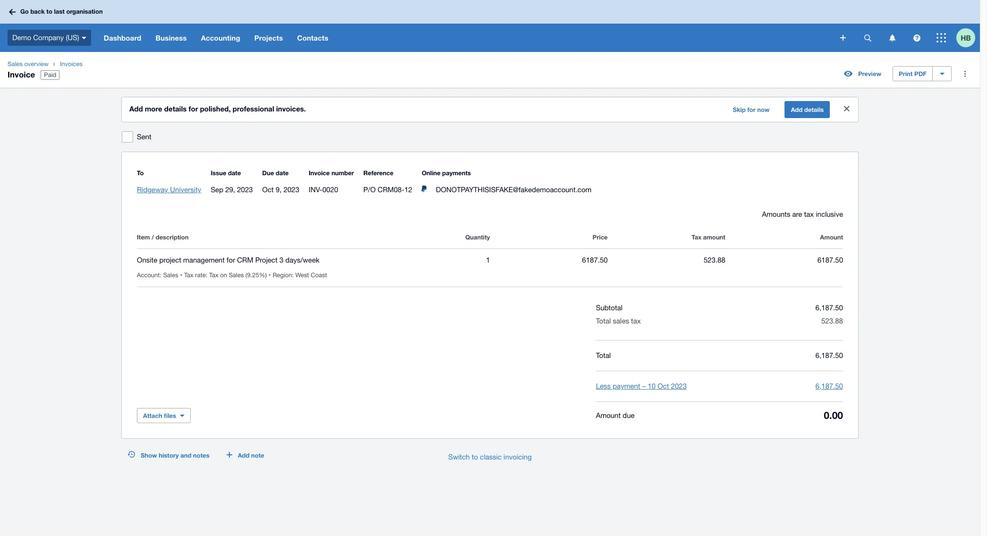 Task type: vqa. For each thing, say whether or not it's contained in the screenshot.
the tax corresponding to are
yes



Task type: locate. For each thing, give the bounding box(es) containing it.
add left more
[[129, 104, 143, 113]]

date
[[228, 169, 241, 177], [276, 169, 289, 177]]

svg image up print pdf button
[[890, 34, 896, 41]]

523.88 inside 523.88 "cell"
[[704, 256, 726, 264]]

tax for sales
[[632, 317, 641, 325]]

2023 right 10 in the bottom of the page
[[672, 382, 687, 390]]

3 : from the left
[[292, 272, 294, 279]]

0 horizontal spatial tax
[[632, 317, 641, 325]]

for for onsite project management for crm project 3 days/week
[[227, 256, 235, 264]]

to right switch
[[472, 453, 478, 461]]

invoice down sales overview "link"
[[8, 69, 35, 79]]

for left polished,
[[189, 104, 198, 113]]

svg image up preview 'button'
[[841, 35, 847, 41]]

6187.50 down inclusive
[[818, 256, 844, 264]]

3 6,187.50 from the top
[[816, 382, 844, 390]]

0 horizontal spatial 6187.50 cell
[[490, 255, 608, 266]]

tax left amount
[[692, 233, 702, 241]]

banner
[[0, 0, 981, 52]]

dashboard link
[[97, 24, 149, 52]]

amount column header
[[726, 231, 844, 243]]

skip for now
[[733, 106, 770, 113]]

2 horizontal spatial for
[[748, 106, 756, 113]]

cell
[[137, 272, 184, 279], [184, 272, 273, 279], [273, 272, 331, 279]]

quantity
[[466, 233, 490, 241]]

1 horizontal spatial 6187.50
[[818, 256, 844, 264]]

row containing item / description
[[137, 231, 844, 249]]

date right issue on the top of the page
[[228, 169, 241, 177]]

amount
[[704, 233, 726, 241]]

for for add more details for polished, professional invoices.
[[189, 104, 198, 113]]

:
[[160, 272, 162, 279], [206, 272, 208, 279], [292, 272, 294, 279]]

1 horizontal spatial tax
[[209, 272, 219, 279]]

more
[[145, 104, 162, 113]]

amount inside column header
[[821, 233, 844, 241]]

1 : from the left
[[160, 272, 162, 279]]

sales right on
[[229, 272, 244, 279]]

overview
[[24, 60, 49, 68]]

add for add details
[[792, 106, 803, 113]]

2023
[[237, 186, 253, 194], [284, 186, 300, 194], [672, 382, 687, 390]]

svg image
[[9, 9, 16, 15], [914, 34, 921, 41], [841, 35, 847, 41], [82, 37, 86, 39]]

payment
[[613, 382, 641, 390]]

online payments
[[422, 169, 471, 177]]

1 horizontal spatial date
[[276, 169, 289, 177]]

1 total from the top
[[596, 317, 611, 325]]

more invoice options image
[[956, 64, 975, 83]]

sales inside sales overview "link"
[[8, 60, 23, 68]]

sales
[[8, 60, 23, 68], [163, 272, 178, 279], [229, 272, 244, 279]]

price column header
[[490, 231, 608, 243]]

1 horizontal spatial :
[[206, 272, 208, 279]]

1 date from the left
[[228, 169, 241, 177]]

go
[[20, 8, 29, 15]]

invoices.
[[276, 104, 306, 113]]

now
[[758, 106, 770, 113]]

amount
[[821, 233, 844, 241], [596, 411, 621, 419]]

0 horizontal spatial add
[[129, 104, 143, 113]]

table
[[137, 220, 844, 287]]

2 cell from the left
[[184, 272, 273, 279]]

attach files
[[143, 412, 176, 420]]

invoice up inv-
[[309, 169, 330, 177]]

account
[[137, 272, 160, 279]]

0 vertical spatial to
[[46, 8, 52, 15]]

navigation
[[97, 24, 834, 52]]

add inside 'button'
[[238, 452, 250, 459]]

amounts are tax inclusive
[[763, 210, 844, 218]]

details right more
[[164, 104, 187, 113]]

professional
[[233, 104, 274, 113]]

inclusive
[[816, 210, 844, 218]]

1 vertical spatial row
[[137, 249, 844, 287]]

back
[[30, 8, 45, 15]]

add for add more details for polished, professional invoices.
[[129, 104, 143, 113]]

2 horizontal spatial svg image
[[937, 33, 947, 43]]

0 vertical spatial oct
[[262, 186, 274, 194]]

1 horizontal spatial to
[[472, 453, 478, 461]]

1 vertical spatial total
[[596, 351, 611, 360]]

: for account
[[160, 272, 162, 279]]

/
[[152, 233, 154, 241]]

company
[[33, 33, 64, 41]]

: down project
[[160, 272, 162, 279]]

row up 1
[[137, 231, 844, 249]]

add details button
[[785, 101, 831, 118]]

add for add note
[[238, 452, 250, 459]]

oct
[[262, 186, 274, 194], [658, 382, 670, 390]]

for inside cell
[[227, 256, 235, 264]]

10
[[648, 382, 656, 390]]

crm08-
[[378, 186, 405, 194]]

523.88
[[704, 256, 726, 264], [822, 317, 844, 325]]

1 vertical spatial tax
[[632, 317, 641, 325]]

0 horizontal spatial :
[[160, 272, 162, 279]]

6187.50 cell down 'amount' column header
[[726, 255, 844, 266]]

: left "west"
[[292, 272, 294, 279]]

6,187.50 for total
[[816, 351, 844, 360]]

2023 right 29,
[[237, 186, 253, 194]]

0 horizontal spatial to
[[46, 8, 52, 15]]

invoice number
[[309, 169, 354, 177]]

6187.50 cell down price column header
[[490, 255, 608, 266]]

2 6,187.50 from the top
[[816, 351, 844, 360]]

0 horizontal spatial tax
[[184, 272, 194, 279]]

tax rate : tax on sales (9.25%)
[[184, 272, 267, 279]]

date right 'due'
[[276, 169, 289, 177]]

2 horizontal spatial :
[[292, 272, 294, 279]]

6187.50 down the price
[[583, 256, 608, 264]]

amounts
[[763, 210, 791, 218]]

0 vertical spatial 6,187.50
[[816, 304, 844, 312]]

for left crm
[[227, 256, 235, 264]]

tax left rate
[[184, 272, 194, 279]]

sales overview link
[[4, 60, 52, 69]]

0 horizontal spatial svg image
[[865, 34, 872, 41]]

0 horizontal spatial for
[[189, 104, 198, 113]]

1 vertical spatial to
[[472, 453, 478, 461]]

6,187.50
[[816, 304, 844, 312], [816, 351, 844, 360], [816, 382, 844, 390]]

onsite project management for crm project 3 days/week cell
[[137, 255, 373, 266]]

1 horizontal spatial svg image
[[890, 34, 896, 41]]

0 vertical spatial amount
[[821, 233, 844, 241]]

sales left overview
[[8, 60, 23, 68]]

svg image up "preview"
[[865, 34, 872, 41]]

polished,
[[200, 104, 231, 113]]

cell down days/week
[[273, 272, 331, 279]]

0020
[[323, 186, 338, 194]]

1 vertical spatial 6,187.50
[[816, 351, 844, 360]]

description
[[156, 233, 189, 241]]

region : west coast
[[273, 272, 327, 279]]

amount for amount
[[821, 233, 844, 241]]

amount down inclusive
[[821, 233, 844, 241]]

close image
[[838, 99, 857, 118]]

oct right 10 in the bottom of the page
[[658, 382, 670, 390]]

sales down project
[[163, 272, 178, 279]]

6187.50 cell
[[490, 255, 608, 266], [726, 255, 844, 266]]

issue date
[[211, 169, 241, 177]]

to left last
[[46, 8, 52, 15]]

invoice
[[8, 69, 35, 79], [309, 169, 330, 177]]

0 horizontal spatial sales
[[8, 60, 23, 68]]

0 horizontal spatial 2023
[[237, 186, 253, 194]]

attach
[[143, 412, 162, 420]]

issue
[[211, 169, 226, 177]]

1 row from the top
[[137, 231, 844, 249]]

row down 'quantity'
[[137, 249, 844, 287]]

1 horizontal spatial tax
[[805, 210, 815, 218]]

cell down onsite project management for crm project 3 days/week
[[184, 272, 273, 279]]

reference
[[364, 169, 394, 177]]

navigation containing dashboard
[[97, 24, 834, 52]]

1 vertical spatial amount
[[596, 411, 621, 419]]

add more details for polished, professional invoices. status
[[122, 97, 859, 122]]

1 vertical spatial invoice
[[309, 169, 330, 177]]

1 cell from the left
[[137, 272, 184, 279]]

–
[[643, 382, 646, 390]]

0.00
[[824, 410, 844, 421]]

price
[[593, 233, 608, 241]]

switch
[[449, 453, 470, 461]]

1 horizontal spatial oct
[[658, 382, 670, 390]]

tax amount column header
[[608, 231, 726, 243]]

print
[[900, 70, 913, 77]]

tax right sales
[[632, 317, 641, 325]]

: down management
[[206, 272, 208, 279]]

0 horizontal spatial 523.88
[[704, 256, 726, 264]]

2 horizontal spatial 2023
[[672, 382, 687, 390]]

for
[[189, 104, 198, 113], [748, 106, 756, 113], [227, 256, 235, 264]]

0 vertical spatial total
[[596, 317, 611, 325]]

add
[[129, 104, 143, 113], [792, 106, 803, 113], [238, 452, 250, 459]]

total up 'less'
[[596, 351, 611, 360]]

university
[[170, 186, 201, 194]]

0 vertical spatial row
[[137, 231, 844, 249]]

0 horizontal spatial invoice
[[8, 69, 35, 79]]

svg image up pdf
[[914, 34, 921, 41]]

svg image
[[937, 33, 947, 43], [865, 34, 872, 41], [890, 34, 896, 41]]

invoicing
[[504, 453, 532, 461]]

projects button
[[247, 24, 290, 52]]

svg image left hb
[[937, 33, 947, 43]]

2 date from the left
[[276, 169, 289, 177]]

1 horizontal spatial amount
[[821, 233, 844, 241]]

0 vertical spatial tax
[[805, 210, 815, 218]]

1 vertical spatial 523.88
[[822, 317, 844, 325]]

total
[[596, 317, 611, 325], [596, 351, 611, 360]]

1 6,187.50 from the top
[[816, 304, 844, 312]]

2023 right 9,
[[284, 186, 300, 194]]

on
[[220, 272, 227, 279]]

p/o
[[364, 186, 376, 194]]

tax inside column header
[[692, 233, 702, 241]]

pdf
[[915, 70, 927, 77]]

3 cell from the left
[[273, 272, 331, 279]]

cell down project
[[137, 272, 184, 279]]

total for total sales tax
[[596, 317, 611, 325]]

total down subtotal
[[596, 317, 611, 325]]

1 horizontal spatial for
[[227, 256, 235, 264]]

1 horizontal spatial add
[[238, 452, 250, 459]]

oct left 9,
[[262, 186, 274, 194]]

0 horizontal spatial details
[[164, 104, 187, 113]]

amount left the due
[[596, 411, 621, 419]]

0 horizontal spatial 6187.50
[[583, 256, 608, 264]]

go back to last organisation
[[20, 8, 103, 15]]

0 horizontal spatial oct
[[262, 186, 274, 194]]

2 horizontal spatial tax
[[692, 233, 702, 241]]

add inside button
[[792, 106, 803, 113]]

to
[[137, 169, 144, 177]]

0 vertical spatial 523.88
[[704, 256, 726, 264]]

2 horizontal spatial add
[[792, 106, 803, 113]]

business
[[156, 34, 187, 42]]

invoices link
[[56, 60, 86, 69]]

hb button
[[957, 24, 981, 52]]

2 total from the top
[[596, 351, 611, 360]]

details left close "image"
[[805, 106, 824, 113]]

add right 'now'
[[792, 106, 803, 113]]

row
[[137, 231, 844, 249], [137, 249, 844, 287]]

svg image inside go back to last organisation link
[[9, 9, 16, 15]]

6187.50
[[583, 256, 608, 264], [818, 256, 844, 264]]

0 vertical spatial invoice
[[8, 69, 35, 79]]

svg image right the (us) at the left of page
[[82, 37, 86, 39]]

row containing onsite project management for crm project 3 days/week
[[137, 249, 844, 287]]

tax right are
[[805, 210, 815, 218]]

tax
[[692, 233, 702, 241], [184, 272, 194, 279], [209, 272, 219, 279]]

0 horizontal spatial date
[[228, 169, 241, 177]]

tax for are
[[805, 210, 815, 218]]

add left note
[[238, 452, 250, 459]]

business button
[[149, 24, 194, 52]]

to inside banner
[[46, 8, 52, 15]]

banner containing hb
[[0, 0, 981, 52]]

sep
[[211, 186, 223, 194]]

1 horizontal spatial 6187.50 cell
[[726, 255, 844, 266]]

2 vertical spatial 6,187.50
[[816, 382, 844, 390]]

paid
[[44, 71, 56, 78]]

svg image left the go
[[9, 9, 16, 15]]

1 horizontal spatial 2023
[[284, 186, 300, 194]]

for left 'now'
[[748, 106, 756, 113]]

organisation
[[66, 8, 103, 15]]

0 horizontal spatial amount
[[596, 411, 621, 419]]

onsite
[[137, 256, 157, 264]]

1 horizontal spatial invoice
[[309, 169, 330, 177]]

details
[[164, 104, 187, 113], [805, 106, 824, 113]]

2 row from the top
[[137, 249, 844, 287]]

cell containing account
[[137, 272, 184, 279]]

cell containing tax rate
[[184, 272, 273, 279]]

: for region
[[292, 272, 294, 279]]

west
[[296, 272, 309, 279]]

tax left on
[[209, 272, 219, 279]]

quantity column header
[[373, 231, 490, 243]]

1 horizontal spatial details
[[805, 106, 824, 113]]

inv-
[[309, 186, 323, 194]]

show history and notes
[[141, 452, 210, 459]]



Task type: describe. For each thing, give the bounding box(es) containing it.
2 horizontal spatial sales
[[229, 272, 244, 279]]

project
[[159, 256, 181, 264]]

due
[[623, 411, 635, 419]]

ridgeway university link
[[137, 186, 201, 194]]

invoice for invoice number
[[309, 169, 330, 177]]

add note
[[238, 452, 264, 459]]

amount due
[[596, 411, 635, 419]]

add note button
[[221, 448, 270, 463]]

total sales tax
[[596, 317, 641, 325]]

account : sales
[[137, 272, 178, 279]]

2023 for oct 9, 2023
[[284, 186, 300, 194]]

1 cell
[[373, 255, 490, 266]]

9,
[[276, 186, 282, 194]]

accounting
[[201, 34, 240, 42]]

1 horizontal spatial sales
[[163, 272, 178, 279]]

classic
[[480, 453, 502, 461]]

total for total
[[596, 351, 611, 360]]

and
[[181, 452, 192, 459]]

contacts button
[[290, 24, 336, 52]]

hb
[[962, 33, 972, 42]]

contacts
[[297, 34, 329, 42]]

523.88 cell
[[608, 255, 726, 266]]

sep 29, 2023
[[211, 186, 253, 194]]

1 6187.50 from the left
[[583, 256, 608, 264]]

projects
[[255, 34, 283, 42]]

skip for now button
[[728, 102, 776, 117]]

show
[[141, 452, 157, 459]]

preview
[[859, 70, 882, 77]]

preview button
[[839, 66, 888, 81]]

onsite project management for crm project 3 days/week
[[137, 256, 320, 264]]

2023 for sep 29, 2023
[[237, 186, 253, 194]]

for inside "button"
[[748, 106, 756, 113]]

go back to last organisation link
[[6, 3, 108, 20]]

accounting button
[[194, 24, 247, 52]]

print pdf button
[[893, 66, 934, 81]]

3
[[280, 256, 284, 264]]

crm
[[237, 256, 253, 264]]

subtotal
[[596, 304, 623, 312]]

6,187.50 for subtotal
[[816, 304, 844, 312]]

attach files button
[[137, 408, 191, 423]]

to inside 'button'
[[472, 453, 478, 461]]

switch to classic invoicing button
[[441, 448, 540, 467]]

svg image inside the 'demo company (us)' popup button
[[82, 37, 86, 39]]

p/o crm08-12
[[364, 186, 413, 194]]

inv-0020
[[309, 186, 338, 194]]

amount for amount due
[[596, 411, 621, 419]]

show history and notes button
[[122, 448, 215, 463]]

invoices
[[60, 60, 83, 68]]

invoice for invoice
[[8, 69, 35, 79]]

switch to classic invoicing
[[449, 453, 532, 461]]

2 6187.50 from the left
[[818, 256, 844, 264]]

skip
[[733, 106, 746, 113]]

last
[[54, 8, 65, 15]]

donotpaythisisfake@fakedemoaccount.com
[[436, 186, 592, 194]]

number
[[332, 169, 354, 177]]

date for 29,
[[228, 169, 241, 177]]

history
[[159, 452, 179, 459]]

2 : from the left
[[206, 272, 208, 279]]

sales overview
[[8, 60, 49, 68]]

ridgeway university
[[137, 186, 201, 194]]

rate
[[195, 272, 206, 279]]

demo company (us) button
[[0, 24, 97, 52]]

details inside button
[[805, 106, 824, 113]]

2 6187.50 cell from the left
[[726, 255, 844, 266]]

cell containing region
[[273, 272, 331, 279]]

demo
[[12, 33, 31, 41]]

(us)
[[66, 33, 79, 41]]

files
[[164, 412, 176, 420]]

item / description column header
[[137, 231, 373, 243]]

1 vertical spatial oct
[[658, 382, 670, 390]]

project
[[255, 256, 278, 264]]

coast
[[311, 272, 327, 279]]

region
[[273, 272, 292, 279]]

add more details for polished, professional invoices.
[[129, 104, 306, 113]]

tax amount
[[692, 233, 726, 241]]

29,
[[225, 186, 235, 194]]

management
[[183, 256, 225, 264]]

item
[[137, 233, 150, 241]]

date for 9,
[[276, 169, 289, 177]]

table containing onsite project management for crm project 3 days/week
[[137, 220, 844, 287]]

item / description
[[137, 233, 189, 241]]

tax for tax rate : tax on sales (9.25%)
[[184, 272, 194, 279]]

dashboard
[[104, 34, 141, 42]]

due
[[262, 169, 274, 177]]

print pdf
[[900, 70, 927, 77]]

add details
[[792, 106, 824, 113]]

sent
[[137, 133, 152, 141]]

tax for tax amount
[[692, 233, 702, 241]]

(9.25%)
[[246, 272, 267, 279]]

note
[[251, 452, 264, 459]]

1 horizontal spatial 523.88
[[822, 317, 844, 325]]

1 6187.50 cell from the left
[[490, 255, 608, 266]]

demo company (us)
[[12, 33, 79, 41]]



